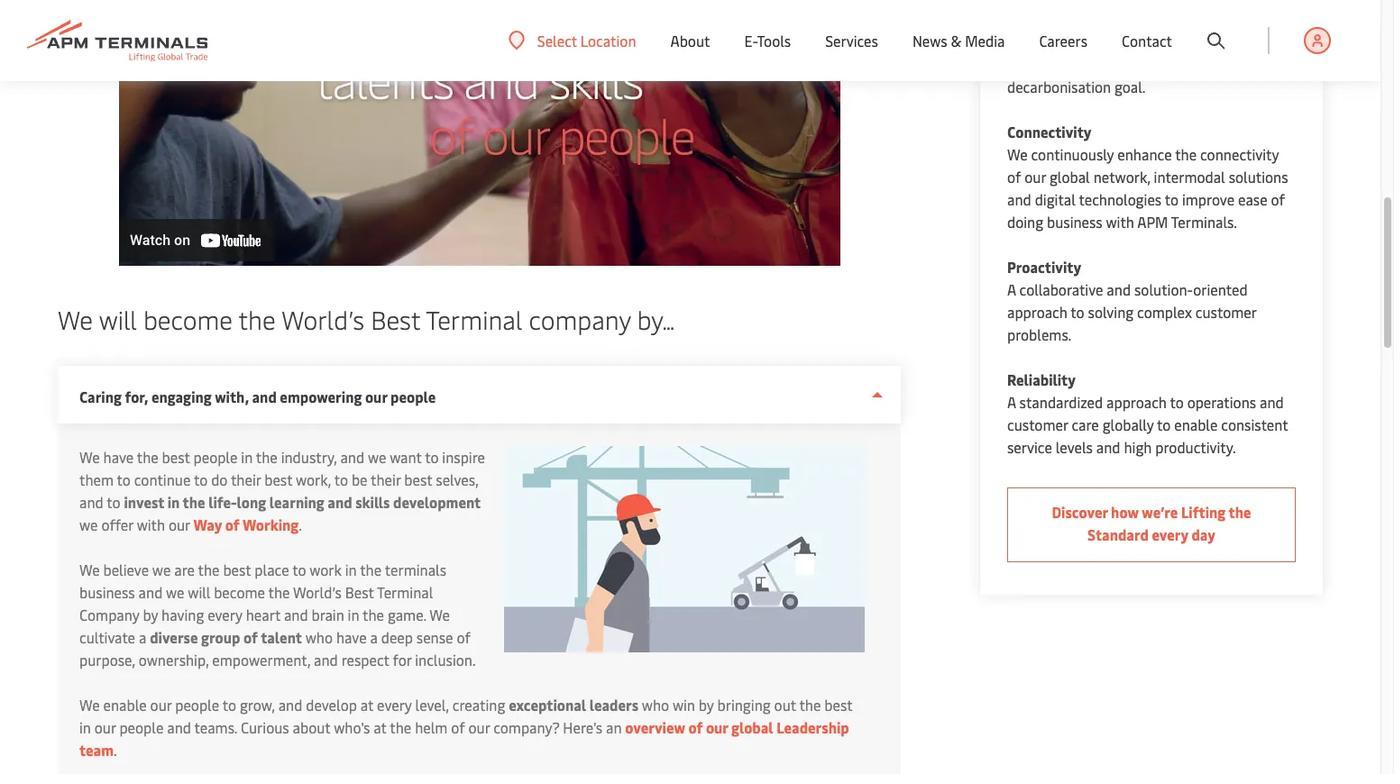 Task type: vqa. For each thing, say whether or not it's contained in the screenshot.
'open'
no



Task type: locate. For each thing, give the bounding box(es) containing it.
the inside the invest in the life-long learning and skills development we offer with our way of working .
[[183, 492, 205, 512]]

2 horizontal spatial every
[[1152, 525, 1189, 545]]

we for we believe we are the best place to work in the terminals business and we will become the world's best terminal company by having every heart and brain in the game. we cultivate a
[[79, 560, 100, 580]]

have inside who have a deep sense of purpose, ownership, empowerment, and respect for inclusion.
[[336, 628, 367, 648]]

1 horizontal spatial approach
[[1107, 392, 1167, 412]]

0 vertical spatial an
[[1154, 54, 1169, 74]]

1 their from the left
[[231, 470, 261, 490]]

inspire
[[442, 447, 485, 467]]

and up solving
[[1107, 280, 1131, 299]]

of inside who win by bringing out the best in our people and teams. curious about who's at the helm of our company? here's an
[[451, 718, 465, 738]]

enable inside caring for, engaging with, and empowering our people 'element'
[[103, 695, 147, 715]]

enhance
[[1118, 144, 1172, 164]]

who for exceptional leaders
[[642, 695, 669, 715]]

our inside the invest in the life-long learning and skills development we offer with our way of working .
[[169, 515, 191, 535]]

0 horizontal spatial enable
[[103, 695, 147, 715]]

the up "way"
[[183, 492, 205, 512]]

doing
[[1007, 212, 1044, 232]]

of down win
[[689, 718, 703, 738]]

who
[[305, 628, 333, 648], [642, 695, 669, 715]]

global inside connectivity we continuously enhance the connectivity of our global network, intermodal solutions and digital technologies to improve ease of doing business with apm terminals.
[[1050, 167, 1090, 187]]

we for we have the best people in the industry, and we want to inspire them to continue to do their best work, to be their best selves, and to
[[79, 447, 100, 467]]

people up "want"
[[391, 387, 436, 407]]

a inside proactivity a collaborative and solution-oriented approach to solving complex customer problems.
[[1007, 280, 1016, 299]]

best inside who win by bringing out the best in our people and teams. curious about who's at the helm of our company? here's an
[[825, 695, 853, 715]]

caring for, engaging with, and empowering our people element
[[58, 424, 901, 775]]

business inside connectivity we continuously enhance the connectivity of our global network, intermodal solutions and digital technologies to improve ease of doing business with apm terminals.
[[1047, 212, 1103, 232]]

who have a deep sense of purpose, ownership, empowerment, and respect for inclusion.
[[79, 628, 476, 670]]

the right the lifting
[[1229, 502, 1251, 522]]

0 horizontal spatial by
[[143, 605, 158, 625]]

careers
[[1039, 31, 1088, 51]]

customer up service
[[1007, 415, 1068, 435]]

2 vertical spatial every
[[377, 695, 412, 715]]

in
[[241, 447, 253, 467], [167, 492, 180, 512], [345, 560, 357, 580], [348, 605, 359, 625], [79, 718, 91, 738]]

level,
[[415, 695, 449, 715]]

we left "want"
[[368, 447, 386, 467]]

e-tools button
[[744, 0, 791, 81]]

a down 'proactivity'
[[1007, 280, 1016, 299]]

2 a from the left
[[370, 628, 378, 648]]

connectivity
[[1200, 144, 1279, 164]]

1 vertical spatial customer
[[1007, 415, 1068, 435]]

1 horizontal spatial a
[[370, 628, 378, 648]]

and up consistent
[[1260, 392, 1284, 412]]

world's down work
[[293, 583, 342, 602]]

1 vertical spatial best
[[345, 583, 374, 602]]

1 vertical spatial have
[[336, 628, 367, 648]]

company?
[[493, 718, 560, 738]]

their up skills
[[371, 470, 401, 490]]

the up the intermodal
[[1175, 144, 1197, 164]]

skills
[[355, 492, 390, 512]]

problems.
[[1007, 325, 1072, 345]]

a inside reliability a standardized approach to operations and customer care globally to enable consistent service levels and high productivity.
[[1007, 392, 1016, 412]]

discover how we're lifting the standard every day link
[[1007, 488, 1296, 563]]

0 horizontal spatial customer
[[1007, 415, 1068, 435]]

at up who's
[[361, 695, 374, 715]]

1 vertical spatial terminal
[[377, 583, 433, 602]]

about
[[293, 718, 330, 738]]

2 a from the top
[[1007, 392, 1016, 412]]

0 horizontal spatial approach
[[1007, 302, 1068, 322]]

a for standardized
[[1007, 392, 1016, 412]]

1 vertical spatial business
[[79, 583, 135, 602]]

to
[[1165, 189, 1179, 209], [1071, 302, 1085, 322], [1170, 392, 1184, 412], [1157, 415, 1171, 435], [425, 447, 439, 467], [117, 470, 131, 490], [194, 470, 208, 490], [334, 470, 348, 490], [107, 492, 120, 512], [292, 560, 306, 580], [223, 695, 236, 715]]

we for we will become the world's best terminal company by…
[[58, 302, 93, 336]]

oriented
[[1193, 280, 1248, 299]]

a left deep
[[370, 628, 378, 648]]

connectivity
[[1007, 122, 1092, 142]]

best left place
[[223, 560, 251, 580]]

high
[[1124, 437, 1152, 457]]

1 vertical spatial who
[[642, 695, 669, 715]]

e-tools
[[744, 31, 791, 51]]

standard
[[1088, 525, 1149, 545]]

caring for, engaging with, and empowering our people button
[[58, 366, 901, 424]]

become up heart
[[214, 583, 265, 602]]

0 horizontal spatial every
[[208, 605, 242, 625]]

0 horizontal spatial business
[[79, 583, 135, 602]]

the
[[1112, 32, 1134, 51], [1175, 144, 1197, 164], [239, 302, 276, 336], [137, 447, 158, 467], [256, 447, 278, 467], [183, 492, 205, 512], [1229, 502, 1251, 522], [198, 560, 220, 580], [360, 560, 382, 580], [268, 583, 290, 602], [363, 605, 384, 625], [799, 695, 821, 715], [390, 718, 411, 738]]

consistent
[[1221, 415, 1288, 435]]

terminal inside we believe we are the best place to work in the terminals business and we will become the world's best terminal company by having every heart and brain in the game. we cultivate a
[[377, 583, 433, 602]]

people left teams.
[[119, 718, 164, 738]]

goal.
[[1115, 77, 1146, 97]]

select location
[[537, 30, 636, 50]]

approach
[[1007, 302, 1068, 322], [1107, 392, 1167, 412]]

the inside discover how we're lifting the standard every day
[[1229, 502, 1251, 522]]

1 vertical spatial approach
[[1107, 392, 1167, 412]]

of inside the invest in the life-long learning and skills development we offer with our way of working .
[[225, 515, 240, 535]]

business up the 'company'
[[79, 583, 135, 602]]

have for a
[[336, 628, 367, 648]]

best up learning
[[264, 470, 292, 490]]

0 horizontal spatial their
[[231, 470, 261, 490]]

collaborative
[[1020, 280, 1103, 299]]

an down leaders
[[606, 718, 622, 738]]

1 vertical spatial a
[[1007, 392, 1016, 412]]

win
[[673, 695, 695, 715]]

we
[[1050, 54, 1069, 74], [368, 447, 386, 467], [79, 515, 98, 535], [152, 560, 171, 580], [166, 583, 184, 602]]

1 vertical spatial every
[[208, 605, 242, 625]]

0 vertical spatial enable
[[1174, 415, 1218, 435]]

who for diverse group of talent
[[305, 628, 333, 648]]

who up overview
[[642, 695, 669, 715]]

0 vertical spatial every
[[1152, 525, 1189, 545]]

enable down purpose,
[[103, 695, 147, 715]]

at right who's
[[374, 718, 387, 738]]

in down continue
[[167, 492, 180, 512]]

1 vertical spatial world's
[[293, 583, 342, 602]]

to right globally
[[1157, 415, 1171, 435]]

and left respect
[[314, 650, 338, 670]]

apm
[[1138, 212, 1168, 232]]

world's
[[281, 302, 364, 336], [293, 583, 342, 602]]

2 vertical spatial with
[[137, 515, 165, 535]]

and inside connectivity we continuously enhance the connectivity of our global network, intermodal solutions and digital technologies to improve ease of doing business with apm terminals.
[[1007, 189, 1032, 209]]

0 horizontal spatial an
[[606, 718, 622, 738]]

about
[[671, 31, 710, 51]]

care
[[1072, 415, 1099, 435]]

with inside the invest in the life-long learning and skills development we offer with our way of working .
[[137, 515, 165, 535]]

have inside we have the best people in the industry, and we want to inspire them to continue to do their best work, to be their best selves, and to
[[103, 447, 134, 467]]

terminal up caring for, engaging with, and empowering our people dropdown button
[[426, 302, 523, 336]]

best up leadership
[[825, 695, 853, 715]]

.
[[299, 515, 302, 535], [114, 740, 117, 760]]

1 vertical spatial at
[[374, 718, 387, 738]]

to down the intermodal
[[1165, 189, 1179, 209]]

our down 'bringing'
[[706, 718, 728, 738]]

do
[[211, 470, 228, 490]]

and inside who have a deep sense of purpose, ownership, empowerment, and respect for inclusion.
[[314, 650, 338, 670]]

global down 'continuously'
[[1050, 167, 1090, 187]]

complex
[[1137, 302, 1192, 322]]

every down we're
[[1152, 525, 1189, 545]]

we left believe
[[79, 560, 100, 580]]

want
[[390, 447, 422, 467]]

0 vertical spatial at
[[361, 695, 374, 715]]

tools
[[757, 31, 791, 51]]

0 horizontal spatial who
[[305, 628, 333, 648]]

news
[[913, 31, 948, 51]]

and right with,
[[252, 387, 277, 407]]

0 vertical spatial by
[[143, 605, 158, 625]]

to left work
[[292, 560, 306, 580]]

every inside discover how we're lifting the standard every day
[[1152, 525, 1189, 545]]

and inside dropdown button
[[252, 387, 277, 407]]

&
[[951, 31, 962, 51]]

0 horizontal spatial will
[[99, 302, 137, 336]]

who inside who win by bringing out the best in our people and teams. curious about who's at the helm of our company? here's an
[[642, 695, 669, 715]]

best up continue
[[162, 447, 190, 467]]

0 vertical spatial customer
[[1196, 302, 1257, 322]]

engaging
[[151, 387, 212, 407]]

by left having
[[143, 605, 158, 625]]

0 vertical spatial have
[[103, 447, 134, 467]]

best inside we believe we are the best place to work in the terminals business and we will become the world's best terminal company by having every heart and brain in the game. we cultivate a
[[223, 560, 251, 580]]

best
[[162, 447, 190, 467], [264, 470, 292, 490], [404, 470, 432, 490], [223, 560, 251, 580], [825, 695, 853, 715]]

team
[[79, 740, 114, 760]]

we inside connectivity we continuously enhance the connectivity of our global network, intermodal solutions and digital technologies to improve ease of doing business with apm terminals.
[[1007, 144, 1028, 164]]

0 horizontal spatial .
[[114, 740, 117, 760]]

0 vertical spatial approach
[[1007, 302, 1068, 322]]

our down ownership,
[[150, 695, 172, 715]]

the inside strong ties with the local communities where we operate and an industry leading decarbonisation goal.
[[1112, 32, 1134, 51]]

helm
[[415, 718, 448, 738]]

at
[[361, 695, 374, 715], [374, 718, 387, 738]]

services button
[[825, 0, 878, 81]]

customer inside proactivity a collaborative and solution-oriented approach to solving complex customer problems.
[[1196, 302, 1257, 322]]

to left operations
[[1170, 392, 1184, 412]]

approach up the problems.
[[1007, 302, 1068, 322]]

with up the operate
[[1081, 32, 1109, 51]]

a down reliability
[[1007, 392, 1016, 412]]

we up decarbonisation
[[1050, 54, 1069, 74]]

1 vertical spatial with
[[1106, 212, 1134, 232]]

1 vertical spatial an
[[606, 718, 622, 738]]

customer down oriented
[[1196, 302, 1257, 322]]

to inside proactivity a collaborative and solution-oriented approach to solving complex customer problems.
[[1071, 302, 1085, 322]]

believe
[[103, 560, 149, 580]]

of down life-
[[225, 515, 240, 535]]

every left level,
[[377, 695, 412, 715]]

digital
[[1035, 189, 1076, 209]]

become inside we believe we are the best place to work in the terminals business and we will become the world's best terminal company by having every heart and brain in the game. we cultivate a
[[214, 583, 265, 602]]

to down collaborative
[[1071, 302, 1085, 322]]

of right ease
[[1271, 189, 1285, 209]]

we up having
[[166, 583, 184, 602]]

0 horizontal spatial have
[[103, 447, 134, 467]]

diverse
[[150, 628, 198, 648]]

to right "want"
[[425, 447, 439, 467]]

1 vertical spatial enable
[[103, 695, 147, 715]]

1 horizontal spatial their
[[371, 470, 401, 490]]

solutions
[[1229, 167, 1288, 187]]

1 horizontal spatial global
[[1050, 167, 1090, 187]]

every inside we believe we are the best place to work in the terminals business and we will become the world's best terminal company by having every heart and brain in the game. we cultivate a
[[208, 605, 242, 625]]

and down believe
[[139, 583, 163, 602]]

1 vertical spatial become
[[214, 583, 265, 602]]

people inside we have the best people in the industry, and we want to inspire them to continue to do their best work, to be their best selves, and to
[[193, 447, 238, 467]]

work,
[[296, 470, 331, 490]]

and left teams.
[[167, 718, 191, 738]]

and down them
[[79, 492, 103, 512]]

world's up empowering
[[281, 302, 364, 336]]

will up 'caring'
[[99, 302, 137, 336]]

0 vertical spatial with
[[1081, 32, 1109, 51]]

1 horizontal spatial will
[[188, 583, 210, 602]]

0 vertical spatial a
[[1007, 280, 1016, 299]]

operate
[[1072, 54, 1122, 74]]

1 vertical spatial global
[[731, 718, 773, 738]]

in right work
[[345, 560, 357, 580]]

best inside we believe we are the best place to work in the terminals business and we will become the world's best terminal company by having every heart and brain in the game. we cultivate a
[[345, 583, 374, 602]]

business
[[1047, 212, 1103, 232], [79, 583, 135, 602]]

we inside the invest in the life-long learning and skills development we offer with our way of working .
[[79, 515, 98, 535]]

1 horizontal spatial by
[[699, 695, 714, 715]]

reliability a standardized approach to operations and customer care globally to enable consistent service levels and high productivity.
[[1007, 370, 1288, 457]]

game.
[[388, 605, 426, 625]]

. inside the invest in the life-long learning and skills development we offer with our way of working .
[[299, 515, 302, 535]]

we inside we have the best people in the industry, and we want to inspire them to continue to do their best work, to be their best selves, and to
[[79, 447, 100, 467]]

1 vertical spatial will
[[188, 583, 210, 602]]

and left high
[[1096, 437, 1121, 457]]

for
[[393, 650, 412, 670]]

every up diverse group of talent
[[208, 605, 242, 625]]

development
[[393, 492, 481, 512]]

1 a from the top
[[1007, 280, 1016, 299]]

discover
[[1052, 502, 1108, 522]]

by right win
[[699, 695, 714, 715]]

0 horizontal spatial a
[[139, 628, 146, 648]]

approach up globally
[[1107, 392, 1167, 412]]

have up respect
[[336, 628, 367, 648]]

curious
[[241, 718, 289, 738]]

1 horizontal spatial enable
[[1174, 415, 1218, 435]]

their
[[231, 470, 261, 490], [371, 470, 401, 490]]

contact button
[[1122, 0, 1172, 81]]

empowerment,
[[212, 650, 310, 670]]

terminal up game.
[[377, 583, 433, 602]]

1 horizontal spatial who
[[642, 695, 669, 715]]

will down are
[[188, 583, 210, 602]]

1 horizontal spatial an
[[1154, 54, 1169, 74]]

have for the
[[103, 447, 134, 467]]

1 a from the left
[[139, 628, 146, 648]]

we inside strong ties with the local communities where we operate and an industry leading decarbonisation goal.
[[1050, 54, 1069, 74]]

who inside who have a deep sense of purpose, ownership, empowerment, and respect for inclusion.
[[305, 628, 333, 648]]

0 vertical spatial who
[[305, 628, 333, 648]]

with down technologies
[[1106, 212, 1134, 232]]

become up engaging
[[143, 302, 233, 336]]

about button
[[671, 0, 710, 81]]

learning
[[269, 492, 324, 512]]

lifting
[[1181, 502, 1226, 522]]

2 their from the left
[[371, 470, 401, 490]]

1 horizontal spatial business
[[1047, 212, 1103, 232]]

1 horizontal spatial customer
[[1196, 302, 1257, 322]]

ease
[[1238, 189, 1268, 209]]

global inside overview of our global leadership team
[[731, 718, 773, 738]]

1 vertical spatial by
[[699, 695, 714, 715]]

exceptional
[[509, 695, 586, 715]]

their up long
[[231, 470, 261, 490]]

business down digital
[[1047, 212, 1103, 232]]

of
[[1007, 167, 1021, 187], [1271, 189, 1285, 209], [225, 515, 240, 535], [243, 628, 258, 648], [457, 628, 471, 648], [451, 718, 465, 738], [689, 718, 703, 738]]

long
[[237, 492, 266, 512]]

1 horizontal spatial .
[[299, 515, 302, 535]]

a inside we believe we are the best place to work in the terminals business and we will become the world's best terminal company by having every heart and brain in the game. we cultivate a
[[139, 628, 146, 648]]

caring for, engaging with, and empowering our people
[[79, 387, 436, 407]]

0 horizontal spatial global
[[731, 718, 773, 738]]

0 vertical spatial business
[[1047, 212, 1103, 232]]

have up them
[[103, 447, 134, 467]]

our right empowering
[[365, 387, 387, 407]]

every
[[1152, 525, 1189, 545], [208, 605, 242, 625], [377, 695, 412, 715]]

an down local
[[1154, 54, 1169, 74]]

we enable our people to grow, and develop at every level, creating exceptional leaders
[[79, 695, 639, 715]]

people inside who win by bringing out the best in our people and teams. curious about who's at the helm of our company? here's an
[[119, 718, 164, 738]]

we up team
[[79, 695, 100, 715]]

of right sense
[[457, 628, 471, 648]]

and down be
[[328, 492, 352, 512]]

and up goal.
[[1126, 54, 1150, 74]]

brain
[[312, 605, 344, 625]]

who down brain
[[305, 628, 333, 648]]

people up teams.
[[175, 695, 219, 715]]

be
[[352, 470, 368, 490]]

to left do in the left of the page
[[194, 470, 208, 490]]

the left local
[[1112, 32, 1134, 51]]

0 vertical spatial global
[[1050, 167, 1090, 187]]

of right helm
[[451, 718, 465, 738]]

a left diverse
[[139, 628, 146, 648]]

company
[[79, 605, 139, 625]]

1 horizontal spatial every
[[377, 695, 412, 715]]

best down "want"
[[404, 470, 432, 490]]

1 horizontal spatial have
[[336, 628, 367, 648]]

0 vertical spatial .
[[299, 515, 302, 535]]



Task type: describe. For each thing, give the bounding box(es) containing it.
technologies
[[1079, 189, 1162, 209]]

having
[[162, 605, 204, 625]]

and inside strong ties with the local communities where we operate and an industry leading decarbonisation goal.
[[1126, 54, 1150, 74]]

of up doing
[[1007, 167, 1021, 187]]

heart
[[246, 605, 280, 625]]

0 vertical spatial become
[[143, 302, 233, 336]]

terminals.
[[1171, 212, 1237, 232]]

group
[[201, 628, 240, 648]]

by inside we believe we are the best place to work in the terminals business and we will become the world's best terminal company by having every heart and brain in the game. we cultivate a
[[143, 605, 158, 625]]

with inside strong ties with the local communities where we operate and an industry leading decarbonisation goal.
[[1081, 32, 1109, 51]]

respect
[[342, 650, 389, 670]]

0 vertical spatial terminal
[[426, 302, 523, 336]]

teams.
[[194, 718, 237, 738]]

the inside connectivity we continuously enhance the connectivity of our global network, intermodal solutions and digital technologies to improve ease of doing business with apm terminals.
[[1175, 144, 1197, 164]]

will inside we believe we are the best place to work in the terminals business and we will become the world's best terminal company by having every heart and brain in the game. we cultivate a
[[188, 583, 210, 602]]

a for collaborative
[[1007, 280, 1016, 299]]

with inside connectivity we continuously enhance the connectivity of our global network, intermodal solutions and digital technologies to improve ease of doing business with apm terminals.
[[1106, 212, 1134, 232]]

an inside strong ties with the local communities where we operate and an industry leading decarbonisation goal.
[[1154, 54, 1169, 74]]

the down place
[[268, 583, 290, 602]]

bringing
[[717, 695, 771, 715]]

our inside dropdown button
[[365, 387, 387, 407]]

develop
[[306, 695, 357, 715]]

the left industry,
[[256, 447, 278, 467]]

to up the offer
[[107, 492, 120, 512]]

our down creating
[[469, 718, 490, 738]]

deep
[[381, 628, 413, 648]]

leading
[[1230, 54, 1277, 74]]

solving
[[1088, 302, 1134, 322]]

terminals
[[385, 560, 446, 580]]

levels
[[1056, 437, 1093, 457]]

the up caring for, engaging with, and empowering our people
[[239, 302, 276, 336]]

industry,
[[281, 447, 337, 467]]

at inside who win by bringing out the best in our people and teams. curious about who's at the helm of our company? here's an
[[374, 718, 387, 738]]

industry
[[1173, 54, 1226, 74]]

diverse group of talent
[[150, 628, 302, 648]]

and inside who win by bringing out the best in our people and teams. curious about who's at the helm of our company? here's an
[[167, 718, 191, 738]]

and up be
[[340, 447, 365, 467]]

offer
[[101, 515, 133, 535]]

overview
[[625, 718, 685, 738]]

of inside who have a deep sense of purpose, ownership, empowerment, and respect for inclusion.
[[457, 628, 471, 648]]

where
[[1007, 54, 1047, 74]]

the up continue
[[137, 447, 158, 467]]

we're
[[1142, 502, 1178, 522]]

and inside the invest in the life-long learning and skills development we offer with our way of working .
[[328, 492, 352, 512]]

people image
[[504, 446, 865, 653]]

solution-
[[1135, 280, 1193, 299]]

enable inside reliability a standardized approach to operations and customer care globally to enable consistent service levels and high productivity.
[[1174, 415, 1218, 435]]

our up team
[[94, 718, 116, 738]]

0 vertical spatial will
[[99, 302, 137, 336]]

news & media button
[[913, 0, 1005, 81]]

0 vertical spatial best
[[371, 302, 420, 336]]

by inside who win by bringing out the best in our people and teams. curious about who's at the helm of our company? here's an
[[699, 695, 714, 715]]

reliability
[[1007, 370, 1076, 390]]

of inside overview of our global leadership team
[[689, 718, 703, 738]]

standardized
[[1020, 392, 1103, 412]]

to inside connectivity we continuously enhance the connectivity of our global network, intermodal solutions and digital technologies to improve ease of doing business with apm terminals.
[[1165, 189, 1179, 209]]

way
[[194, 515, 222, 535]]

out
[[774, 695, 796, 715]]

in right brain
[[348, 605, 359, 625]]

creating
[[452, 695, 505, 715]]

our inside connectivity we continuously enhance the connectivity of our global network, intermodal solutions and digital technologies to improve ease of doing business with apm terminals.
[[1025, 167, 1046, 187]]

select location button
[[509, 30, 636, 50]]

to inside we believe we are the best place to work in the terminals business and we will become the world's best terminal company by having every heart and brain in the game. we cultivate a
[[292, 560, 306, 580]]

to up teams.
[[223, 695, 236, 715]]

the right are
[[198, 560, 220, 580]]

and up talent
[[284, 605, 308, 625]]

we believe we are the best place to work in the terminals business and we will become the world's best terminal company by having every heart and brain in the game. we cultivate a
[[79, 560, 450, 648]]

we for we enable our people to grow, and develop at every level, creating exceptional leaders
[[79, 695, 100, 715]]

caring
[[79, 387, 122, 407]]

and up about
[[278, 695, 302, 715]]

1 vertical spatial .
[[114, 740, 117, 760]]

ties
[[1054, 32, 1077, 51]]

our inside overview of our global leadership team
[[706, 718, 728, 738]]

customer inside reliability a standardized approach to operations and customer care globally to enable consistent service levels and high productivity.
[[1007, 415, 1068, 435]]

invest
[[124, 492, 164, 512]]

and inside proactivity a collaborative and solution-oriented approach to solving complex customer problems.
[[1107, 280, 1131, 299]]

how
[[1111, 502, 1139, 522]]

the left helm
[[390, 718, 411, 738]]

life-
[[208, 492, 237, 512]]

people inside dropdown button
[[391, 387, 436, 407]]

productivity.
[[1156, 437, 1236, 457]]

who's
[[334, 718, 370, 738]]

we inside we have the best people in the industry, and we want to inspire them to continue to do their best work, to be their best selves, and to
[[368, 447, 386, 467]]

company
[[529, 302, 631, 336]]

of up the 'empowerment,'
[[243, 628, 258, 648]]

in inside the invest in the life-long learning and skills development we offer with our way of working .
[[167, 492, 180, 512]]

strong
[[1007, 32, 1051, 51]]

world's inside we believe we are the best place to work in the terminals business and we will become the world's best terminal company by having every heart and brain in the game. we cultivate a
[[293, 583, 342, 602]]

overview of our global leadership team
[[79, 718, 849, 760]]

for,
[[125, 387, 148, 407]]

grow,
[[240, 695, 275, 715]]

day
[[1192, 525, 1216, 545]]

in inside who win by bringing out the best in our people and teams. curious about who's at the helm of our company? here's an
[[79, 718, 91, 738]]

we have the best people in the industry, and we want to inspire them to continue to do their best work, to be their best selves, and to
[[79, 447, 485, 512]]

e-
[[744, 31, 757, 51]]

who win by bringing out the best in our people and teams. curious about who's at the helm of our company? here's an
[[79, 695, 853, 738]]

to right them
[[117, 470, 131, 490]]

0 vertical spatial world's
[[281, 302, 364, 336]]

operations
[[1187, 392, 1256, 412]]

business inside we believe we are the best place to work in the terminals business and we will become the world's best terminal company by having every heart and brain in the game. we cultivate a
[[79, 583, 135, 602]]

working
[[243, 515, 299, 535]]

by…
[[637, 302, 675, 336]]

we up sense
[[430, 605, 450, 625]]

overview of our global leadership team link
[[79, 718, 849, 760]]

approach inside reliability a standardized approach to operations and customer care globally to enable consistent service levels and high productivity.
[[1107, 392, 1167, 412]]

approach inside proactivity a collaborative and solution-oriented approach to solving complex customer problems.
[[1007, 302, 1068, 322]]

globally
[[1103, 415, 1154, 435]]

contact
[[1122, 31, 1172, 51]]

improve
[[1182, 189, 1235, 209]]

strong ties with the local communities where we operate and an industry leading decarbonisation goal.
[[1007, 32, 1277, 97]]

the up leadership
[[799, 695, 821, 715]]

sense
[[417, 628, 453, 648]]

service
[[1007, 437, 1052, 457]]

we left are
[[152, 560, 171, 580]]

in inside we have the best people in the industry, and we want to inspire them to continue to do their best work, to be their best selves, and to
[[241, 447, 253, 467]]

ownership,
[[139, 650, 209, 670]]

with,
[[215, 387, 249, 407]]

to left be
[[334, 470, 348, 490]]

purpose,
[[79, 650, 135, 670]]

proactivity a collaborative and solution-oriented approach to solving complex customer problems.
[[1007, 257, 1257, 345]]

invest in the life-long learning and skills development we offer with our way of working .
[[79, 492, 481, 535]]

them
[[79, 470, 114, 490]]

the up deep
[[363, 605, 384, 625]]

a inside who have a deep sense of purpose, ownership, empowerment, and respect for inclusion.
[[370, 628, 378, 648]]

intermodal
[[1154, 167, 1225, 187]]

connectivity we continuously enhance the connectivity of our global network, intermodal solutions and digital technologies to improve ease of doing business with apm terminals.
[[1007, 122, 1288, 232]]

news & media
[[913, 31, 1005, 51]]

the left terminals
[[360, 560, 382, 580]]

decarbonisation
[[1007, 77, 1111, 97]]

an inside who win by bringing out the best in our people and teams. curious about who's at the helm of our company? here's an
[[606, 718, 622, 738]]



